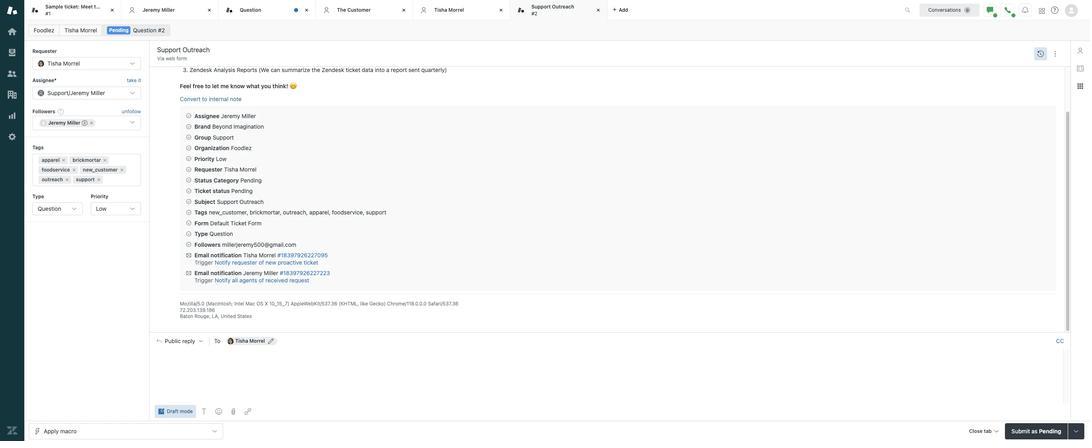 Task type: vqa. For each thing, say whether or not it's contained in the screenshot.
form
yes



Task type: locate. For each thing, give the bounding box(es) containing it.
priority for priority
[[91, 194, 108, 200]]

ticket actions image
[[1053, 51, 1059, 57]]

analysis
[[214, 67, 235, 74]]

add link (cmd k) image
[[245, 409, 251, 415]]

miller inside email notification jeremy miller # 18397926227223 trigger notify all agents of received request
[[264, 270, 278, 277]]

to left let
[[205, 83, 211, 90]]

2 email from the top
[[195, 270, 209, 277]]

feel free to let me know what you think! 😁️
[[180, 83, 297, 90]]

2 of from the top
[[259, 277, 264, 284]]

tisha morrel
[[435, 7, 464, 13], [65, 27, 97, 34], [47, 60, 80, 67], [235, 338, 265, 345]]

2 notification from the top
[[211, 270, 242, 277]]

0 horizontal spatial zendesk
[[190, 67, 212, 74]]

user is an agent image
[[82, 120, 88, 126]]

ticket left data
[[346, 67, 361, 74]]

unfollow button
[[122, 108, 141, 116]]

1 vertical spatial ticket
[[346, 67, 361, 74]]

notification up requester
[[211, 252, 242, 259]]

1 trigger from the top
[[195, 259, 213, 266]]

requester down priority low
[[195, 166, 223, 173]]

(macintosh;
[[206, 301, 233, 307]]

millerjeremy500@gmail.com image
[[40, 120, 47, 127]]

brickmortar,
[[250, 209, 282, 216]]

jeremy miller for jeremy miller tab
[[143, 7, 175, 13]]

safari/537.36
[[428, 301, 459, 307]]

close image
[[108, 6, 116, 14], [497, 6, 505, 14]]

email down type question
[[195, 252, 209, 259]]

jeremy up agents
[[243, 270, 263, 277]]

0 horizontal spatial requester
[[32, 48, 57, 54]]

notify
[[215, 259, 231, 266], [215, 277, 231, 284]]

1 horizontal spatial ticket
[[304, 259, 318, 266]]

customer
[[348, 7, 371, 13]]

1 vertical spatial to
[[202, 96, 207, 102]]

the right summarize
[[312, 67, 320, 74]]

the inside sample ticket: meet the ticket #1
[[94, 4, 102, 10]]

notification inside email notification jeremy miller # 18397926227223 trigger notify all agents of received request
[[211, 270, 242, 277]]

1 vertical spatial jeremy miller
[[48, 120, 80, 126]]

submit as pending
[[1012, 428, 1062, 435]]

0 vertical spatial notify
[[215, 259, 231, 266]]

pending inside secondary element
[[109, 27, 129, 33]]

1 vertical spatial type
[[195, 231, 208, 238]]

low down organization foodlez
[[216, 156, 227, 162]]

support up organization foodlez
[[213, 134, 234, 141]]

form down brickmortar, in the left of the page
[[248, 220, 262, 227]]

1 vertical spatial notification
[[211, 270, 242, 277]]

request
[[289, 277, 309, 284]]

outreach
[[42, 177, 63, 183]]

customer context image
[[1078, 47, 1084, 54]]

1 vertical spatial requester
[[195, 166, 223, 173]]

pending up subject support outreach
[[232, 188, 253, 195]]

button displays agent's chat status as online. image
[[987, 7, 994, 13]]

0 vertical spatial outreach
[[552, 4, 575, 10]]

organization
[[195, 145, 230, 152]]

close image inside the customer tab
[[400, 6, 408, 14]]

0 vertical spatial #
[[278, 252, 281, 259]]

zendesk image
[[7, 426, 17, 437]]

1 of from the top
[[259, 259, 264, 266]]

0 horizontal spatial low
[[96, 205, 107, 212]]

1 vertical spatial foodlez
[[231, 145, 252, 152]]

0 vertical spatial type
[[32, 194, 44, 200]]

events image
[[1038, 51, 1045, 57]]

0 vertical spatial trigger
[[195, 259, 213, 266]]

# up proactive
[[278, 252, 281, 259]]

remove image up new_customer
[[103, 158, 107, 163]]

1 vertical spatial #2
[[158, 27, 165, 34]]

tab
[[24, 0, 122, 20], [511, 0, 608, 20]]

the customer tab
[[316, 0, 413, 20]]

low
[[216, 156, 227, 162], [96, 205, 107, 212]]

can
[[271, 67, 280, 74]]

type
[[32, 194, 44, 200], [195, 231, 208, 238]]

public
[[165, 338, 181, 345]]

jeremy down the info on adding followers image
[[48, 120, 66, 126]]

morrel inside secondary element
[[80, 27, 97, 34]]

priority up low popup button
[[91, 194, 108, 200]]

notify for notify requester of new proactive ticket
[[215, 259, 231, 266]]

remove image
[[61, 158, 66, 163], [65, 177, 70, 182]]

0 vertical spatial remove image
[[61, 158, 66, 163]]

2 horizontal spatial ticket
[[346, 67, 361, 74]]

0 horizontal spatial followers
[[32, 109, 55, 115]]

ticket down status
[[195, 188, 211, 195]]

support down new_customer
[[76, 177, 95, 183]]

question inside tab
[[240, 7, 261, 13]]

1 vertical spatial low
[[96, 205, 107, 212]]

to
[[205, 83, 211, 90], [202, 96, 207, 102]]

of inside email notification tisha morrel # 18397926227095 trigger notify requester of new proactive ticket
[[259, 259, 264, 266]]

conversations
[[929, 7, 962, 13]]

agents
[[240, 277, 257, 284]]

knowledge image
[[1078, 65, 1084, 72]]

brickmortar
[[73, 157, 101, 163]]

#2 up secondary element
[[532, 10, 538, 16]]

1 email from the top
[[195, 252, 209, 259]]

1 close image from the left
[[206, 6, 214, 14]]

pending left question #2
[[109, 27, 129, 33]]

0 horizontal spatial type
[[32, 194, 44, 200]]

tisha morrel inside tisha morrel tab
[[435, 7, 464, 13]]

2 close image from the left
[[497, 6, 505, 14]]

1 vertical spatial trigger
[[195, 277, 213, 284]]

2 notify from the top
[[215, 277, 231, 284]]

trigger up mozilla/5.0 on the left
[[195, 277, 213, 284]]

remove image right 'outreach'
[[65, 177, 70, 182]]

close image inside tab
[[108, 6, 116, 14]]

jeremy miller down the info on adding followers image
[[48, 120, 80, 126]]

1 notify from the top
[[215, 259, 231, 266]]

1 vertical spatial followers
[[195, 241, 221, 248]]

ticket down new_customer,
[[231, 220, 247, 227]]

organization foodlez
[[195, 145, 252, 152]]

intel
[[234, 301, 244, 307]]

miller up question #2
[[162, 7, 175, 13]]

tab up secondary element
[[511, 0, 608, 20]]

proactive
[[278, 259, 302, 266]]

x
[[265, 301, 268, 307]]

3 close image from the left
[[400, 6, 408, 14]]

chrome/118.0.0.0
[[387, 301, 427, 307]]

followers
[[32, 109, 55, 115], [195, 241, 221, 248]]

followers element
[[32, 116, 141, 131]]

note
[[230, 96, 242, 102]]

close image inside tisha morrel tab
[[497, 6, 505, 14]]

1 horizontal spatial low
[[216, 156, 227, 162]]

type down form default ticket form
[[195, 231, 208, 238]]

support up new_customer,
[[217, 198, 238, 205]]

notifications image
[[1023, 7, 1029, 13]]

take
[[127, 78, 137, 84]]

insert emojis image
[[216, 409, 222, 415]]

foodservice
[[42, 167, 70, 173]]

1 horizontal spatial tab
[[511, 0, 608, 20]]

0 horizontal spatial ticket
[[103, 4, 117, 10]]

the right meet
[[94, 4, 102, 10]]

0 vertical spatial foodlez
[[34, 27, 54, 34]]

0 vertical spatial of
[[259, 259, 264, 266]]

miller up imagination
[[242, 113, 256, 119]]

jeremy up question #2
[[143, 7, 160, 13]]

support outreach #2
[[532, 4, 575, 16]]

1 vertical spatial remove image
[[65, 177, 70, 182]]

of left new
[[259, 259, 264, 266]]

ticket inside email notification tisha morrel # 18397926227095 trigger notify requester of new proactive ticket
[[304, 259, 318, 266]]

status category pending
[[195, 177, 262, 184]]

foodlez down imagination
[[231, 145, 252, 152]]

feel
[[180, 83, 191, 90]]

to left internal
[[202, 96, 207, 102]]

1 form from the left
[[195, 220, 209, 227]]

draft mode button
[[155, 406, 196, 419]]

tags down subject
[[195, 209, 207, 216]]

0 horizontal spatial priority
[[91, 194, 108, 200]]

email inside email notification tisha morrel # 18397926227095 trigger notify requester of new proactive ticket
[[195, 252, 209, 259]]

Subject field
[[156, 45, 1032, 55]]

0 horizontal spatial tags
[[32, 145, 44, 151]]

0 vertical spatial low
[[216, 156, 227, 162]]

of inside email notification jeremy miller # 18397926227223 trigger notify all agents of received request
[[259, 277, 264, 284]]

category
[[214, 177, 239, 184]]

1 close image from the left
[[108, 6, 116, 14]]

jeremy miller inside jeremy miller tab
[[143, 7, 175, 13]]

1 tab from the left
[[24, 0, 122, 20]]

1 notification from the top
[[211, 252, 242, 259]]

1 vertical spatial of
[[259, 277, 264, 284]]

1 horizontal spatial #2
[[532, 10, 538, 16]]

zendesk left data
[[322, 67, 344, 74]]

main element
[[0, 0, 24, 442]]

2 trigger from the top
[[195, 277, 213, 284]]

notify left all
[[215, 277, 231, 284]]

miller up received
[[264, 270, 278, 277]]

# inside email notification tisha morrel # 18397926227095 trigger notify requester of new proactive ticket
[[278, 252, 281, 259]]

0 vertical spatial the
[[94, 4, 102, 10]]

via web form
[[157, 56, 187, 62]]

received
[[266, 277, 288, 284]]

close image
[[206, 6, 214, 14], [303, 6, 311, 14], [400, 6, 408, 14], [595, 6, 603, 14]]

tags up "apparel"
[[32, 145, 44, 151]]

#2 inside secondary element
[[158, 27, 165, 34]]

remove image right new_customer
[[119, 168, 124, 172]]

question inside popup button
[[38, 205, 61, 212]]

miller right /
[[91, 89, 105, 96]]

jeremy miller inside jeremy miller option
[[48, 120, 80, 126]]

group support
[[195, 134, 234, 141]]

notify inside email notification tisha morrel # 18397926227095 trigger notify requester of new proactive ticket
[[215, 259, 231, 266]]

0 horizontal spatial support
[[76, 177, 95, 183]]

email up mozilla/5.0 on the left
[[195, 270, 209, 277]]

4 close image from the left
[[595, 6, 603, 14]]

secondary element
[[24, 22, 1091, 39]]

email inside email notification jeremy miller # 18397926227223 trigger notify all agents of received request
[[195, 270, 209, 277]]

0 vertical spatial jeremy miller
[[143, 7, 175, 13]]

tab up tisha morrel link on the top left
[[24, 0, 122, 20]]

low down new_customer
[[96, 205, 107, 212]]

question #2
[[133, 27, 165, 34]]

#2 down jeremy miller tab
[[158, 27, 165, 34]]

0 horizontal spatial tab
[[24, 0, 122, 20]]

0 vertical spatial followers
[[32, 109, 55, 115]]

notify all agents of received request link
[[215, 277, 309, 285]]

remove image
[[89, 121, 94, 126], [103, 158, 107, 163], [72, 168, 76, 172], [119, 168, 124, 172], [96, 177, 101, 182]]

ticket
[[103, 4, 117, 10], [346, 67, 361, 74], [304, 259, 318, 266]]

followers for followers millerjeremy500@gmail.com
[[195, 241, 221, 248]]

tab containing sample ticket: meet the ticket
[[24, 0, 122, 20]]

0 horizontal spatial jeremy miller
[[48, 120, 80, 126]]

admin image
[[7, 132, 17, 142]]

1 vertical spatial priority
[[91, 194, 108, 200]]

0 vertical spatial tags
[[32, 145, 44, 151]]

1 horizontal spatial support
[[366, 209, 387, 216]]

# for 18397926227223
[[280, 270, 283, 277]]

1 horizontal spatial zendesk
[[322, 67, 344, 74]]

0 vertical spatial email
[[195, 252, 209, 259]]

tisha inside tisha morrel link
[[65, 27, 79, 34]]

support up secondary element
[[532, 4, 551, 10]]

trigger for email notification tisha morrel # 18397926227095 trigger notify requester of new proactive ticket
[[195, 259, 213, 266]]

1 horizontal spatial ticket
[[231, 220, 247, 227]]

tisha inside tisha morrel tab
[[435, 7, 447, 13]]

ticket down 18397926227095
[[304, 259, 318, 266]]

# inside email notification jeremy miller # 18397926227223 trigger notify all agents of received request
[[280, 270, 283, 277]]

form up type question
[[195, 220, 209, 227]]

0 vertical spatial requester
[[32, 48, 57, 54]]

2 tab from the left
[[511, 0, 608, 20]]

followers down type question
[[195, 241, 221, 248]]

apparel,
[[310, 209, 331, 216]]

1 vertical spatial email
[[195, 270, 209, 277]]

1 vertical spatial #
[[280, 270, 283, 277]]

trigger inside email notification jeremy miller # 18397926227223 trigger notify all agents of received request
[[195, 277, 213, 284]]

1 vertical spatial tags
[[195, 209, 207, 216]]

type down 'outreach'
[[32, 194, 44, 200]]

2 vertical spatial ticket
[[304, 259, 318, 266]]

1 horizontal spatial tags
[[195, 209, 207, 216]]

tisha morrel tab
[[413, 0, 511, 20]]

zendesk analysis reports (we can summarize the zendesk ticket data into a report sent quarterly)
[[190, 67, 447, 74]]

group
[[195, 134, 211, 141]]

question inside secondary element
[[133, 27, 157, 34]]

hide composer image
[[607, 330, 613, 336]]

1 vertical spatial ticket
[[231, 220, 247, 227]]

0 horizontal spatial #2
[[158, 27, 165, 34]]

trigger down type question
[[195, 259, 213, 266]]

form
[[195, 220, 209, 227], [248, 220, 262, 227]]

0 horizontal spatial form
[[195, 220, 209, 227]]

1 vertical spatial the
[[312, 67, 320, 74]]

notify left requester
[[215, 259, 231, 266]]

1 horizontal spatial close image
[[497, 6, 505, 14]]

remove image down new_customer
[[96, 177, 101, 182]]

pending for submit as pending
[[1040, 428, 1062, 435]]

convert to internal note
[[180, 96, 242, 102]]

summarize
[[282, 67, 310, 74]]

outreach up secondary element
[[552, 4, 575, 10]]

#
[[278, 252, 281, 259], [280, 270, 283, 277]]

miller inside jeremy miller option
[[67, 120, 80, 126]]

close image inside question tab
[[303, 6, 311, 14]]

1 horizontal spatial type
[[195, 231, 208, 238]]

jeremy down the requester element
[[70, 89, 89, 96]]

support down assignee*
[[47, 89, 68, 96]]

notify inside email notification jeremy miller # 18397926227223 trigger notify all agents of received request
[[215, 277, 231, 284]]

1 horizontal spatial form
[[248, 220, 262, 227]]

1 horizontal spatial requester
[[195, 166, 223, 173]]

2 close image from the left
[[303, 6, 311, 14]]

baton
[[180, 314, 193, 320]]

notification inside email notification tisha morrel # 18397926227095 trigger notify requester of new proactive ticket
[[211, 252, 242, 259]]

support right foodservice,
[[366, 209, 387, 216]]

apps image
[[1078, 83, 1084, 90]]

0 horizontal spatial ticket
[[195, 188, 211, 195]]

take it
[[127, 78, 141, 84]]

zendesk up free
[[190, 67, 212, 74]]

question
[[240, 7, 261, 13], [133, 27, 157, 34], [38, 205, 61, 212], [210, 231, 233, 238]]

0 vertical spatial ticket
[[103, 4, 117, 10]]

0 vertical spatial notification
[[211, 252, 242, 259]]

1 horizontal spatial followers
[[195, 241, 221, 248]]

support inside support outreach #2
[[532, 4, 551, 10]]

assignee* element
[[32, 87, 141, 100]]

0 horizontal spatial the
[[94, 4, 102, 10]]

trigger inside email notification tisha morrel # 18397926227095 trigger notify requester of new proactive ticket
[[195, 259, 213, 266]]

convert to internal note button
[[180, 96, 242, 103]]

notification
[[211, 252, 242, 259], [211, 270, 242, 277]]

0 vertical spatial #2
[[532, 10, 538, 16]]

0 horizontal spatial foodlez
[[34, 27, 54, 34]]

low inside popup button
[[96, 205, 107, 212]]

0 horizontal spatial outreach
[[240, 198, 264, 205]]

pending right as
[[1040, 428, 1062, 435]]

notification up all
[[211, 270, 242, 277]]

requester down foodlez link
[[32, 48, 57, 54]]

form default ticket form
[[195, 220, 262, 227]]

1 zendesk from the left
[[190, 67, 212, 74]]

foodlez down #1
[[34, 27, 54, 34]]

the
[[94, 4, 102, 10], [312, 67, 320, 74]]

tab
[[985, 429, 992, 435]]

10_15_7)
[[270, 301, 290, 307]]

jeremy inside option
[[48, 120, 66, 126]]

apparel
[[42, 157, 60, 163]]

#1
[[45, 10, 51, 16]]

1 vertical spatial support
[[366, 209, 387, 216]]

remove image down brickmortar
[[72, 168, 76, 172]]

priority down organization
[[195, 156, 215, 162]]

#2
[[532, 10, 538, 16], [158, 27, 165, 34]]

free
[[193, 83, 204, 90]]

1 horizontal spatial outreach
[[552, 4, 575, 10]]

of right agents
[[259, 277, 264, 284]]

jeremy miller up question #2
[[143, 7, 175, 13]]

requester tisha morrel
[[195, 166, 257, 173]]

jeremy
[[143, 7, 160, 13], [70, 89, 89, 96], [221, 113, 240, 119], [48, 120, 66, 126], [243, 270, 263, 277]]

72.203.139.186
[[180, 307, 215, 314]]

2 zendesk from the left
[[322, 67, 344, 74]]

0 horizontal spatial close image
[[108, 6, 116, 14]]

followers up millerjeremy500@gmail.com image
[[32, 109, 55, 115]]

zendesk support image
[[7, 5, 17, 16]]

0 vertical spatial priority
[[195, 156, 215, 162]]

1 horizontal spatial priority
[[195, 156, 215, 162]]

pending right category
[[241, 177, 262, 184]]

18397926227223
[[283, 270, 330, 277]]

close tab button
[[966, 424, 1002, 441]]

email for email notification tisha morrel # 18397926227095 trigger notify requester of new proactive ticket
[[195, 252, 209, 259]]

0 vertical spatial support
[[76, 177, 95, 183]]

support
[[76, 177, 95, 183], [366, 209, 387, 216]]

2 form from the left
[[248, 220, 262, 227]]

outreach up brickmortar, in the left of the page
[[240, 198, 264, 205]]

morrel inside the requester element
[[63, 60, 80, 67]]

tags
[[32, 145, 44, 151], [195, 209, 207, 216]]

remove image up foodservice
[[61, 158, 66, 163]]

close image inside jeremy miller tab
[[206, 6, 214, 14]]

assignee*
[[32, 78, 57, 84]]

morrel
[[449, 7, 464, 13], [80, 27, 97, 34], [63, 60, 80, 67], [240, 166, 257, 173], [259, 252, 276, 259], [250, 338, 265, 345]]

miller left user is an agent icon
[[67, 120, 80, 126]]

miller inside assignee* element
[[91, 89, 105, 96]]

ticket right meet
[[103, 4, 117, 10]]

# up received
[[280, 270, 283, 277]]

1 horizontal spatial jeremy miller
[[143, 7, 175, 13]]

1 vertical spatial notify
[[215, 277, 231, 284]]



Task type: describe. For each thing, give the bounding box(es) containing it.
via
[[157, 56, 164, 62]]

what
[[246, 83, 260, 90]]

jeremy inside email notification jeremy miller # 18397926227223 trigger notify all agents of received request
[[243, 270, 263, 277]]

draft mode
[[167, 409, 193, 415]]

requester element
[[32, 57, 141, 70]]

close image for tisha morrel tab
[[497, 6, 505, 14]]

jeremy inside assignee* element
[[70, 89, 89, 96]]

tags for tags new_customer, brickmortar, outreach, apparel, foodservice, support
[[195, 209, 207, 216]]

organizations image
[[7, 90, 17, 100]]

email notification tisha morrel # 18397926227095 trigger notify requester of new proactive ticket
[[195, 252, 328, 266]]

foodlez link
[[28, 25, 60, 36]]

# for 18397926227095
[[278, 252, 281, 259]]

cc
[[1057, 338, 1065, 345]]

format text image
[[201, 409, 207, 415]]

remove image for apparel
[[61, 158, 66, 163]]

to inside button
[[202, 96, 207, 102]]

submit
[[1012, 428, 1031, 435]]

remove image for foodservice
[[72, 168, 76, 172]]

assignee
[[195, 113, 220, 119]]

jeremy miller for jeremy miller option at left
[[48, 120, 80, 126]]

mac
[[246, 301, 255, 307]]

ticket:
[[64, 4, 80, 10]]

apply
[[44, 428, 59, 435]]

displays possible ticket submission types image
[[1074, 429, 1080, 435]]

default
[[210, 220, 229, 227]]

cc button
[[1057, 338, 1065, 345]]

ticket inside sample ticket: meet the ticket #1
[[103, 4, 117, 10]]

remove image for new_customer
[[119, 168, 124, 172]]

imagination
[[234, 123, 264, 130]]

the customer
[[337, 7, 371, 13]]

/
[[68, 89, 70, 96]]

status
[[213, 188, 230, 195]]

millerjeremy500@gmail.com
[[222, 241, 296, 248]]

outreach,
[[283, 209, 308, 216]]

let
[[212, 83, 219, 90]]

low button
[[91, 203, 141, 216]]

notify requester of new proactive ticket link
[[215, 259, 318, 267]]

remove image right user is an agent icon
[[89, 121, 94, 126]]

macro
[[60, 428, 77, 435]]

jeremy miller option
[[39, 119, 96, 127]]

tab containing support outreach
[[511, 0, 608, 20]]

pending for status category pending
[[241, 177, 262, 184]]

reporting image
[[7, 111, 17, 121]]

notify for notify all agents of received request
[[215, 277, 231, 284]]

info on adding followers image
[[58, 109, 64, 115]]

status
[[195, 177, 212, 184]]

foodlez inside secondary element
[[34, 27, 54, 34]]

states
[[237, 314, 252, 320]]

jeremy up brand beyond imagination
[[221, 113, 240, 119]]

tabs tab list
[[24, 0, 897, 20]]

web
[[166, 56, 175, 62]]

mode
[[180, 409, 193, 415]]

requester for requester
[[32, 48, 57, 54]]

it
[[138, 78, 141, 84]]

foodservice,
[[332, 209, 365, 216]]

add
[[619, 7, 628, 13]]

priority for priority low
[[195, 156, 215, 162]]

miller inside jeremy miller tab
[[162, 7, 175, 13]]

assignee jeremy miller
[[195, 113, 256, 119]]

get help image
[[1052, 6, 1059, 14]]

like
[[360, 301, 368, 307]]

followers for followers
[[32, 109, 55, 115]]

support inside assignee* element
[[47, 89, 68, 96]]

me
[[221, 83, 229, 90]]

brand
[[195, 123, 211, 130]]

public reply
[[165, 338, 195, 345]]

new
[[266, 259, 276, 266]]

conversations button
[[920, 3, 980, 16]]

close
[[970, 429, 983, 435]]

reports
[[237, 67, 257, 74]]

subject
[[195, 198, 215, 205]]

add button
[[608, 0, 633, 20]]

la,
[[212, 314, 220, 320]]

convert
[[180, 96, 201, 102]]

into
[[375, 67, 385, 74]]

morrel inside email notification tisha morrel # 18397926227095 trigger notify requester of new proactive ticket
[[259, 252, 276, 259]]

0 vertical spatial to
[[205, 83, 211, 90]]

tisha morrel link
[[59, 25, 102, 36]]

email for email notification jeremy miller # 18397926227223 trigger notify all agents of received request
[[195, 270, 209, 277]]

trigger for email notification jeremy miller # 18397926227223 trigger notify all agents of received request
[[195, 277, 213, 284]]

0 vertical spatial ticket
[[195, 188, 211, 195]]

support / jeremy miller
[[47, 89, 105, 96]]

data
[[362, 67, 374, 74]]

type for type
[[32, 194, 44, 200]]

close tab
[[970, 429, 992, 435]]

form
[[177, 56, 187, 62]]

notification for all
[[211, 270, 242, 277]]

jeremy inside tab
[[143, 7, 160, 13]]

1 vertical spatial outreach
[[240, 198, 264, 205]]

(khtml,
[[339, 301, 359, 307]]

type for type question
[[195, 231, 208, 238]]

requester
[[232, 259, 257, 266]]

morrel inside tab
[[449, 7, 464, 13]]

moretisha@foodlez.com image
[[227, 338, 234, 345]]

as
[[1032, 428, 1038, 435]]

#2 inside support outreach #2
[[532, 10, 538, 16]]

applewebkit/537.36
[[291, 301, 338, 307]]

remove image for support
[[96, 177, 101, 182]]

reply
[[182, 338, 195, 345]]

tisha inside the requester element
[[47, 60, 62, 67]]

mozilla/5.0 (macintosh; intel mac os x 10_15_7) applewebkit/537.36 (khtml, like gecko) chrome/118.0.0.0 safari/537.36 72.203.139.186 baton rouge, la, united states
[[180, 301, 459, 320]]

zendesk products image
[[1040, 8, 1045, 14]]

notification for requester
[[211, 252, 242, 259]]

edit user image
[[268, 339, 274, 345]]

question tab
[[219, 0, 316, 20]]

views image
[[7, 47, 17, 58]]

subject support outreach
[[195, 198, 264, 205]]

know
[[230, 83, 245, 90]]

to
[[214, 338, 221, 345]]

add attachment image
[[230, 409, 237, 415]]

meet
[[81, 4, 93, 10]]

outreach inside support outreach #2
[[552, 4, 575, 10]]

tisha morrel inside tisha morrel link
[[65, 27, 97, 34]]

report
[[391, 67, 407, 74]]

question button
[[32, 203, 83, 216]]

(we
[[259, 67, 269, 74]]

a
[[387, 67, 390, 74]]

email notification jeremy miller # 18397926227223 trigger notify all agents of received request
[[195, 270, 330, 284]]

rouge,
[[195, 314, 211, 320]]

1 horizontal spatial the
[[312, 67, 320, 74]]

new_customer,
[[209, 209, 248, 216]]

tisha inside email notification tisha morrel # 18397926227095 trigger notify requester of new proactive ticket
[[243, 252, 257, 259]]

close image for tab containing sample ticket: meet the ticket
[[108, 6, 116, 14]]

remove image for brickmortar
[[103, 158, 107, 163]]

pending for ticket status pending
[[232, 188, 253, 195]]

requester for requester tisha morrel
[[195, 166, 223, 173]]

followers millerjeremy500@gmail.com
[[195, 241, 296, 248]]

customers image
[[7, 69, 17, 79]]

sample ticket: meet the ticket #1
[[45, 4, 117, 16]]

united
[[221, 314, 236, 320]]

remove image for outreach
[[65, 177, 70, 182]]

get started image
[[7, 26, 17, 37]]

quarterly)
[[422, 67, 447, 74]]

brand beyond imagination
[[195, 123, 264, 130]]

you
[[261, 83, 271, 90]]

1 horizontal spatial foodlez
[[231, 145, 252, 152]]

tags for tags
[[32, 145, 44, 151]]

the
[[337, 7, 346, 13]]

all
[[232, 277, 238, 284]]

priority low
[[195, 156, 227, 162]]

jeremy miller tab
[[122, 0, 219, 20]]

tisha morrel inside the requester element
[[47, 60, 80, 67]]



